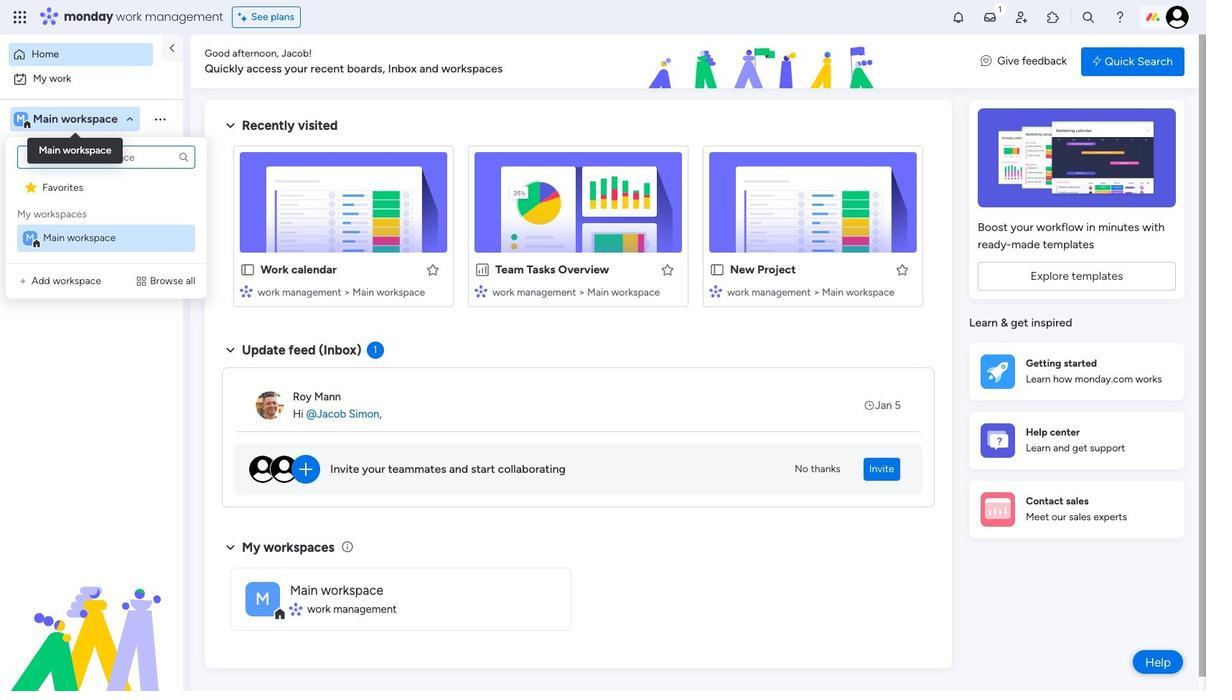 Task type: locate. For each thing, give the bounding box(es) containing it.
1 public board image from the left
[[240, 262, 256, 278]]

0 horizontal spatial workspace image
[[23, 231, 37, 246]]

v2 star 2 image
[[25, 181, 37, 194]]

add to favorites image
[[426, 262, 440, 277], [895, 262, 910, 277]]

list box
[[14, 146, 198, 252], [0, 168, 183, 438]]

workspace options image
[[153, 112, 167, 126]]

update feed image
[[983, 10, 997, 24]]

public board image for second add to favorites image from left
[[709, 262, 725, 278]]

lottie animation image
[[563, 34, 966, 89], [0, 546, 183, 691]]

workspace selection element
[[14, 111, 120, 129]]

public board image
[[240, 262, 256, 278], [709, 262, 725, 278]]

1 vertical spatial workspace image
[[246, 582, 280, 616]]

contact sales element
[[969, 481, 1184, 538]]

0 horizontal spatial add to favorites image
[[426, 262, 440, 277]]

Search for content search field
[[17, 146, 195, 169]]

lottie animation element
[[563, 34, 966, 89], [0, 546, 183, 691]]

notifications image
[[951, 10, 966, 24]]

tree grid
[[17, 174, 195, 252]]

search everything image
[[1081, 10, 1095, 24]]

1 service icon image from the left
[[17, 276, 29, 287]]

1 vertical spatial lottie animation image
[[0, 546, 183, 691]]

help image
[[1113, 10, 1127, 24]]

None search field
[[17, 146, 195, 169]]

1 horizontal spatial add to favorites image
[[895, 262, 910, 277]]

option
[[9, 43, 153, 66], [9, 67, 174, 90], [0, 170, 183, 173]]

templates image image
[[982, 108, 1172, 207]]

1 horizontal spatial public board image
[[709, 262, 725, 278]]

see plans image
[[238, 9, 251, 25]]

v2 bolt switch image
[[1093, 53, 1101, 69]]

1 horizontal spatial service icon image
[[136, 276, 147, 287]]

2 public board image from the left
[[709, 262, 725, 278]]

public dashboard image
[[15, 200, 29, 214]]

0 horizontal spatial service icon image
[[17, 276, 29, 287]]

1 horizontal spatial lottie animation image
[[563, 34, 966, 89]]

service icon image
[[17, 276, 29, 287], [136, 276, 147, 287]]

favorites element
[[17, 174, 195, 202]]

1 add to favorites image from the left
[[426, 262, 440, 277]]

1 horizontal spatial lottie animation element
[[563, 34, 966, 89]]

0 vertical spatial option
[[9, 43, 153, 66]]

1 vertical spatial option
[[9, 67, 174, 90]]

0 vertical spatial lottie animation image
[[563, 34, 966, 89]]

0 vertical spatial workspace image
[[23, 231, 37, 246]]

invite members image
[[1014, 10, 1029, 24]]

0 horizontal spatial public board image
[[240, 262, 256, 278]]

2 add to favorites image from the left
[[895, 262, 910, 277]]

workspace image
[[23, 231, 37, 246], [246, 582, 280, 616]]

quick search results list box
[[222, 134, 935, 324]]

0 horizontal spatial lottie animation image
[[0, 546, 183, 691]]

1 vertical spatial lottie animation element
[[0, 546, 183, 691]]



Task type: vqa. For each thing, say whether or not it's contained in the screenshot.
left Lottie Animation element
yes



Task type: describe. For each thing, give the bounding box(es) containing it.
2 vertical spatial option
[[0, 170, 183, 173]]

my workspaces row
[[17, 202, 87, 222]]

public dashboard image
[[475, 262, 490, 278]]

roy mann image
[[256, 391, 284, 420]]

lottie animation image for top lottie animation element
[[563, 34, 966, 89]]

search image
[[178, 151, 190, 163]]

select product image
[[13, 10, 27, 24]]

jacob simon image
[[1166, 6, 1189, 29]]

1 horizontal spatial workspace image
[[246, 582, 280, 616]]

2 service icon image from the left
[[136, 276, 147, 287]]

add to favorites image
[[660, 262, 675, 277]]

lottie animation image for leftmost lottie animation element
[[0, 546, 183, 691]]

Search in workspace field
[[30, 142, 120, 158]]

monday marketplace image
[[1046, 10, 1060, 24]]

close update feed (inbox) image
[[222, 342, 239, 359]]

workspace image
[[14, 111, 28, 127]]

0 vertical spatial lottie animation element
[[563, 34, 966, 89]]

main workspace element
[[17, 225, 195, 252]]

1 element
[[367, 342, 384, 359]]

1 image
[[994, 1, 1006, 17]]

public board image
[[15, 176, 29, 190]]

help center element
[[969, 412, 1184, 469]]

public board image for first add to favorites image from the left
[[240, 262, 256, 278]]

0 horizontal spatial lottie animation element
[[0, 546, 183, 691]]

close my workspaces image
[[222, 539, 239, 556]]

v2 user feedback image
[[981, 53, 992, 69]]

close recently visited image
[[222, 117, 239, 134]]

getting started element
[[969, 343, 1184, 400]]



